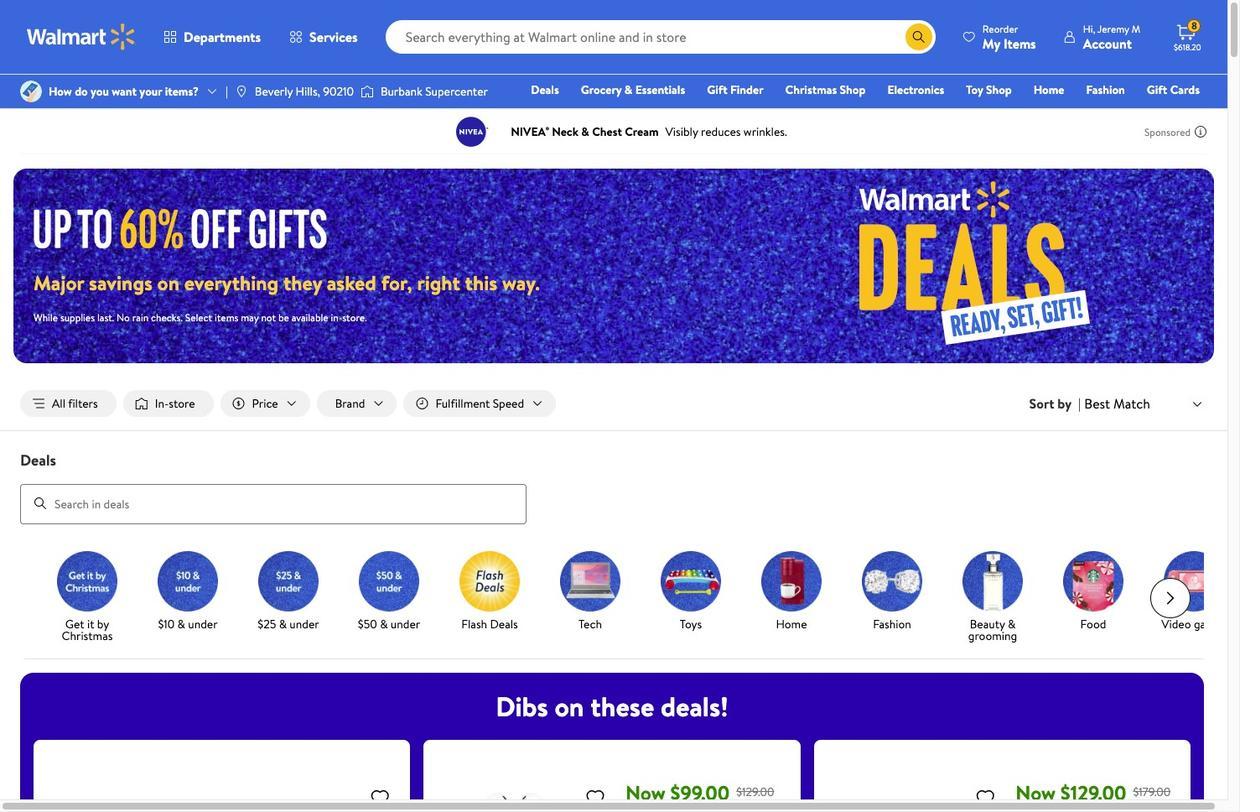 Task type: describe. For each thing, give the bounding box(es) containing it.
0 horizontal spatial |
[[226, 83, 228, 100]]

2 horizontal spatial deals
[[531, 81, 559, 98]]

tech link
[[547, 551, 634, 633]]

gift for cards
[[1147, 81, 1168, 98]]

grocery
[[581, 81, 622, 98]]

0 vertical spatial fashion
[[1087, 81, 1126, 98]]

items
[[215, 310, 239, 325]]

one debit link
[[1064, 104, 1136, 122]]

best match button
[[1082, 392, 1208, 415]]

registry link
[[1000, 104, 1058, 122]]

brand
[[335, 395, 365, 412]]

last.
[[97, 310, 114, 325]]

your
[[140, 83, 162, 100]]

get it by christmas
[[62, 615, 113, 644]]

they
[[283, 268, 322, 297]]

essentials
[[636, 81, 686, 98]]

hi,
[[1084, 21, 1096, 36]]

match
[[1114, 394, 1151, 413]]

| inside sort and filter section element
[[1079, 394, 1082, 413]]

grooming
[[969, 627, 1018, 644]]

departments button
[[149, 17, 275, 57]]

major savings on everything they asked for, right this way.
[[34, 268, 540, 297]]

shop ten dollars and under. image
[[158, 551, 218, 611]]

shop for toy shop
[[986, 81, 1012, 98]]

rain
[[132, 310, 149, 325]]

under for $10 & under
[[188, 615, 218, 632]]

 image for burbank
[[361, 83, 374, 100]]

add to favorites list, barbie dreamhouse, 75+ pieces, pool party doll house with 3 story slide image
[[976, 787, 996, 807]]

& for $25
[[279, 615, 287, 632]]

for,
[[381, 268, 412, 297]]

in-store button
[[123, 390, 214, 417]]

beauty & grooming
[[969, 615, 1018, 644]]

sort by |
[[1030, 394, 1082, 413]]

reorder my items
[[983, 21, 1037, 52]]

1 vertical spatial home link
[[748, 551, 836, 633]]

shop video games. image
[[1164, 551, 1225, 611]]

& for $50
[[380, 615, 388, 632]]

1 horizontal spatial $129.00
[[1061, 778, 1127, 807]]

8
[[1192, 19, 1198, 33]]

$129.00 inside now $99.00 $129.00
[[737, 783, 775, 800]]

store.
[[342, 310, 367, 325]]

$25 & under
[[258, 615, 319, 632]]

by inside get it by christmas
[[97, 615, 109, 632]]

fulfillment speed button
[[404, 390, 556, 417]]

hills,
[[296, 83, 320, 100]]

toy shop
[[967, 81, 1012, 98]]

sort and filter section element
[[0, 377, 1228, 430]]

all
[[52, 395, 65, 412]]

cards
[[1171, 81, 1200, 98]]

add to favorites list, frigidaire 26 lb retro bullet ice maker, silver, efic128 image
[[370, 787, 390, 807]]

one debit
[[1072, 105, 1129, 122]]

burbank supercenter
[[381, 83, 488, 100]]

0 horizontal spatial home
[[776, 615, 807, 632]]

walmart+ link
[[1143, 104, 1208, 122]]

major
[[34, 268, 84, 297]]

do
[[75, 83, 88, 100]]

Deals search field
[[0, 450, 1228, 524]]

brand button
[[317, 390, 397, 417]]

1 horizontal spatial home
[[1034, 81, 1065, 98]]

& for $10
[[178, 615, 185, 632]]

store
[[169, 395, 195, 412]]

now $99.00 $129.00
[[626, 778, 775, 807]]

$50
[[358, 615, 377, 632]]

departments
[[184, 28, 261, 46]]

under for $25 & under
[[290, 615, 319, 632]]

 image for beverly
[[235, 85, 248, 98]]

games
[[1194, 615, 1227, 632]]

price
[[252, 395, 278, 412]]

shop food image
[[1064, 551, 1124, 611]]

1 horizontal spatial fashion link
[[1079, 81, 1133, 99]]

toy
[[967, 81, 984, 98]]

select
[[185, 310, 212, 325]]

1 vertical spatial christmas
[[62, 627, 113, 644]]

toy shop link
[[959, 81, 1020, 99]]

$25
[[258, 615, 276, 632]]

everything
[[184, 268, 279, 297]]

gift cards link
[[1140, 81, 1208, 99]]

it
[[87, 615, 94, 632]]

video games
[[1162, 615, 1227, 632]]

beverly
[[255, 83, 293, 100]]

while
[[34, 310, 58, 325]]

fulfillment
[[436, 395, 490, 412]]

deals link
[[524, 81, 567, 99]]

$10 & under
[[158, 615, 218, 632]]

$99.00
[[671, 778, 730, 807]]

account
[[1084, 34, 1132, 52]]

electronics
[[888, 81, 945, 98]]

reorder
[[983, 21, 1019, 36]]

now for now $99.00
[[626, 778, 666, 807]]

asked
[[327, 268, 377, 297]]

video games link
[[1151, 551, 1238, 633]]

shop fifty dollars and under. image
[[359, 551, 419, 611]]

gift cards registry
[[1007, 81, 1200, 122]]

all filters
[[52, 395, 98, 412]]

best
[[1085, 394, 1111, 413]]

services button
[[275, 17, 372, 57]]

beauty
[[970, 615, 1005, 632]]

1 horizontal spatial walmart black friday deals for days image
[[752, 169, 1215, 363]]

90210
[[323, 83, 354, 100]]

sponsored
[[1145, 125, 1191, 139]]



Task type: locate. For each thing, give the bounding box(es) containing it.
 image left beverly
[[235, 85, 248, 98]]

0 horizontal spatial under
[[188, 615, 218, 632]]

under inside $50 & under link
[[391, 615, 420, 632]]

by right it
[[97, 615, 109, 632]]

under right $10
[[188, 615, 218, 632]]

christmas
[[786, 81, 837, 98], [62, 627, 113, 644]]

fashion down fashion image
[[873, 615, 912, 632]]

now right add to favorites list, barbie dreamhouse, 75+ pieces, pool party doll house with 3 story slide icon
[[1016, 778, 1056, 807]]

0 vertical spatial home link
[[1027, 81, 1072, 99]]

gift
[[707, 81, 728, 98], [1147, 81, 1168, 98]]

shop toys. image
[[661, 551, 721, 611]]

get
[[65, 615, 84, 632]]

flash deals
[[462, 615, 518, 632]]

registry
[[1007, 105, 1050, 122]]

supplies
[[60, 310, 95, 325]]

1 horizontal spatial  image
[[235, 85, 248, 98]]

hi, jeremy m account
[[1084, 21, 1141, 52]]

1 vertical spatial deals
[[20, 450, 56, 471]]

christmas right finder
[[786, 81, 837, 98]]

1 horizontal spatial by
[[1058, 394, 1072, 413]]

may
[[241, 310, 259, 325]]

these
[[591, 688, 655, 724]]

$10 & under link
[[144, 551, 232, 633]]

grocery & essentials
[[581, 81, 686, 98]]

& inside grocery & essentials 'link'
[[625, 81, 633, 98]]

available
[[292, 310, 329, 325]]

fashion image
[[862, 551, 923, 611]]

checks.
[[151, 310, 183, 325]]

home down home image
[[776, 615, 807, 632]]

gift left finder
[[707, 81, 728, 98]]

1 vertical spatial fashion
[[873, 615, 912, 632]]

$25 & under link
[[245, 551, 332, 633]]

deals right flash
[[490, 615, 518, 632]]

deals inside search box
[[20, 450, 56, 471]]

1 horizontal spatial gift
[[1147, 81, 1168, 98]]

add to favorites list, apple airpods with charging case (2nd generation) image
[[586, 787, 606, 807]]

deals!
[[661, 688, 729, 724]]

shop left electronics link
[[840, 81, 866, 98]]

0 horizontal spatial fashion
[[873, 615, 912, 632]]

1 under from the left
[[188, 615, 218, 632]]

& right $10
[[178, 615, 185, 632]]

1 now from the left
[[626, 778, 666, 807]]

search icon image
[[913, 30, 926, 44]]

2 under from the left
[[290, 615, 319, 632]]

0 horizontal spatial gift
[[707, 81, 728, 98]]

fulfillment speed
[[436, 395, 524, 412]]

food link
[[1050, 551, 1138, 633]]

m
[[1132, 21, 1141, 36]]

8 $618.20
[[1174, 19, 1202, 53]]

 image for how
[[20, 81, 42, 102]]

1 vertical spatial by
[[97, 615, 109, 632]]

1 shop from the left
[[840, 81, 866, 98]]

right
[[417, 268, 460, 297]]

& right $25
[[279, 615, 287, 632]]

0 horizontal spatial shop
[[840, 81, 866, 98]]

2 vertical spatial deals
[[490, 615, 518, 632]]

shop beauty and grooming. image
[[963, 551, 1023, 611]]

1 horizontal spatial fashion
[[1087, 81, 1126, 98]]

jeremy
[[1098, 21, 1130, 36]]

1 horizontal spatial deals
[[490, 615, 518, 632]]

finder
[[731, 81, 764, 98]]

0 vertical spatial deals
[[531, 81, 559, 98]]

1 gift from the left
[[707, 81, 728, 98]]

1 horizontal spatial now
[[1016, 778, 1056, 807]]

christmas shop
[[786, 81, 866, 98]]

fashion up one debit
[[1087, 81, 1126, 98]]

under for $50 & under
[[391, 615, 420, 632]]

home
[[1034, 81, 1065, 98], [776, 615, 807, 632]]

under inside $10 & under link
[[188, 615, 218, 632]]

$179.00
[[1134, 783, 1171, 800]]

all filters button
[[20, 390, 116, 417]]

flash deals link
[[446, 551, 534, 633]]

now $129.00 $179.00
[[1016, 778, 1171, 807]]

2 horizontal spatial under
[[391, 615, 420, 632]]

my
[[983, 34, 1001, 52]]

under right $50
[[391, 615, 420, 632]]

2 gift from the left
[[1147, 81, 1168, 98]]

flash
[[462, 615, 487, 632]]

in-
[[331, 310, 342, 325]]

0 vertical spatial on
[[157, 268, 179, 297]]

beauty & grooming link
[[950, 551, 1037, 645]]

tech
[[579, 615, 602, 632]]

toys
[[680, 615, 702, 632]]

no
[[117, 310, 130, 325]]

1 vertical spatial fashion link
[[849, 551, 936, 633]]

0 horizontal spatial deals
[[20, 450, 56, 471]]

dibs
[[496, 688, 548, 724]]

this
[[465, 268, 498, 297]]

& right $50
[[380, 615, 388, 632]]

$129.00 right $99.00
[[737, 783, 775, 800]]

Search search field
[[386, 20, 936, 54]]

& inside $25 & under link
[[279, 615, 287, 632]]

next slide for chipmodulewithimages list image
[[1151, 578, 1191, 618]]

3 under from the left
[[391, 615, 420, 632]]

1 horizontal spatial shop
[[986, 81, 1012, 98]]

0 vertical spatial |
[[226, 83, 228, 100]]

2 now from the left
[[1016, 778, 1056, 807]]

items?
[[165, 83, 199, 100]]

shop right toy
[[986, 81, 1012, 98]]

deals left grocery
[[531, 81, 559, 98]]

$618.20
[[1174, 41, 1202, 53]]

walmart black friday deals for days image
[[752, 169, 1215, 363], [34, 206, 342, 248]]

savings
[[89, 268, 153, 297]]

on up checks.
[[157, 268, 179, 297]]

| left best
[[1079, 394, 1082, 413]]

1 horizontal spatial on
[[555, 688, 584, 724]]

 image
[[20, 81, 42, 102], [361, 83, 374, 100], [235, 85, 248, 98]]

walmart image
[[27, 23, 136, 50]]

way.
[[502, 268, 540, 297]]

gift for finder
[[707, 81, 728, 98]]

gift left cards
[[1147, 81, 1168, 98]]

want
[[112, 83, 137, 100]]

christmas down get gifts in time for christmas. image
[[62, 627, 113, 644]]

0 horizontal spatial christmas
[[62, 627, 113, 644]]

gift finder
[[707, 81, 764, 98]]

electronics link
[[880, 81, 952, 99]]

shop tech. image
[[560, 551, 621, 611]]

deals up search icon on the bottom left of the page
[[20, 450, 56, 471]]

shop twenty-five dollars and under. image
[[258, 551, 319, 611]]

1 horizontal spatial |
[[1079, 394, 1082, 413]]

you
[[91, 83, 109, 100]]

supercenter
[[425, 83, 488, 100]]

0 horizontal spatial $129.00
[[737, 783, 775, 800]]

deals
[[531, 81, 559, 98], [20, 450, 56, 471], [490, 615, 518, 632]]

by right sort
[[1058, 394, 1072, 413]]

&
[[625, 81, 633, 98], [178, 615, 185, 632], [279, 615, 287, 632], [380, 615, 388, 632], [1008, 615, 1016, 632]]

1 vertical spatial on
[[555, 688, 584, 724]]

under
[[188, 615, 218, 632], [290, 615, 319, 632], [391, 615, 420, 632]]

0 horizontal spatial by
[[97, 615, 109, 632]]

& for grocery
[[625, 81, 633, 98]]

in-store
[[155, 395, 195, 412]]

by inside sort and filter section element
[[1058, 394, 1072, 413]]

0 vertical spatial home
[[1034, 81, 1065, 98]]

& inside beauty & grooming
[[1008, 615, 1016, 632]]

how
[[49, 83, 72, 100]]

1 horizontal spatial under
[[290, 615, 319, 632]]

under inside $25 & under link
[[290, 615, 319, 632]]

1 horizontal spatial home link
[[1027, 81, 1072, 99]]

2 horizontal spatial  image
[[361, 83, 374, 100]]

sort
[[1030, 394, 1055, 413]]

0 horizontal spatial home link
[[748, 551, 836, 633]]

items
[[1004, 34, 1037, 52]]

 image left how
[[20, 81, 42, 102]]

home image
[[762, 551, 822, 611]]

0 vertical spatial christmas
[[786, 81, 837, 98]]

 image right 90210
[[361, 83, 374, 100]]

1 vertical spatial home
[[776, 615, 807, 632]]

debit
[[1100, 105, 1129, 122]]

while supplies last. no rain checks. select items may not be available in-store.
[[34, 310, 367, 325]]

$50 & under
[[358, 615, 420, 632]]

how do you want your items?
[[49, 83, 199, 100]]

walmart+
[[1150, 105, 1200, 122]]

1 vertical spatial |
[[1079, 394, 1082, 413]]

Search in deals search field
[[20, 484, 527, 524]]

food
[[1081, 615, 1107, 632]]

under right $25
[[290, 615, 319, 632]]

0 horizontal spatial now
[[626, 778, 666, 807]]

home up registry
[[1034, 81, 1065, 98]]

search image
[[34, 497, 47, 510]]

$50 & under link
[[346, 551, 433, 633]]

1 horizontal spatial christmas
[[786, 81, 837, 98]]

& right grocery
[[625, 81, 633, 98]]

Walmart Site-Wide search field
[[386, 20, 936, 54]]

& right beauty
[[1008, 615, 1016, 632]]

& for beauty
[[1008, 615, 1016, 632]]

2 shop from the left
[[986, 81, 1012, 98]]

in-
[[155, 395, 169, 412]]

flash deals image
[[460, 551, 520, 611]]

now for now $129.00
[[1016, 778, 1056, 807]]

on right dibs
[[555, 688, 584, 724]]

gift inside gift cards registry
[[1147, 81, 1168, 98]]

0 horizontal spatial on
[[157, 268, 179, 297]]

filters
[[68, 395, 98, 412]]

grocery & essentials link
[[574, 81, 693, 99]]

0 horizontal spatial  image
[[20, 81, 42, 102]]

0 vertical spatial fashion link
[[1079, 81, 1133, 99]]

& inside $10 & under link
[[178, 615, 185, 632]]

now right add to favorites list, apple airpods with charging case (2nd generation) image
[[626, 778, 666, 807]]

be
[[278, 310, 289, 325]]

shop inside "link"
[[840, 81, 866, 98]]

& inside $50 & under link
[[380, 615, 388, 632]]

$129.00 left $179.00
[[1061, 778, 1127, 807]]

0 vertical spatial by
[[1058, 394, 1072, 413]]

shop for christmas shop
[[840, 81, 866, 98]]

0 horizontal spatial walmart black friday deals for days image
[[34, 206, 342, 248]]

christmas shop link
[[778, 81, 874, 99]]

$129.00
[[1061, 778, 1127, 807], [737, 783, 775, 800]]

dibs on these deals!
[[496, 688, 729, 724]]

get gifts in time for christmas. image
[[57, 551, 117, 611]]

| right items?
[[226, 83, 228, 100]]

0 horizontal spatial fashion link
[[849, 551, 936, 633]]

burbank
[[381, 83, 423, 100]]



Task type: vqa. For each thing, say whether or not it's contained in the screenshot.
Deals within search field
yes



